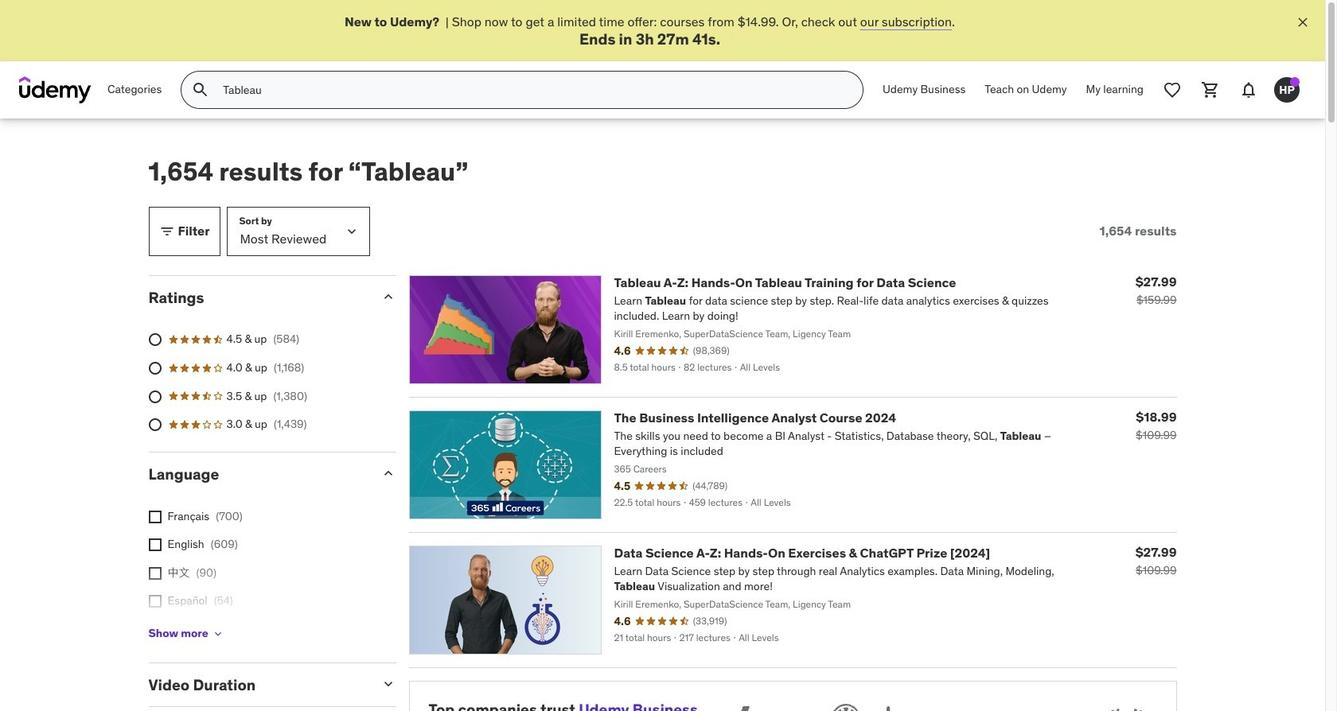 Task type: describe. For each thing, give the bounding box(es) containing it.
1 vertical spatial small image
[[380, 289, 396, 305]]

wishlist image
[[1163, 81, 1182, 100]]

small image
[[380, 465, 396, 481]]

close image
[[1295, 14, 1311, 30]]



Task type: locate. For each thing, give the bounding box(es) containing it.
submit search image
[[191, 81, 210, 100]]

eventbrite image
[[1065, 701, 1157, 712]]

xsmall image
[[148, 511, 161, 523]]

small image
[[159, 223, 175, 239], [380, 289, 396, 305], [380, 676, 396, 692]]

box image
[[882, 701, 936, 712]]

udemy image
[[19, 77, 92, 104]]

volkswagen image
[[828, 701, 863, 712]]

0 vertical spatial small image
[[159, 223, 175, 239]]

notifications image
[[1239, 81, 1258, 100]]

shopping cart with 0 items image
[[1201, 81, 1220, 100]]

2 vertical spatial small image
[[380, 676, 396, 692]]

xsmall image
[[148, 539, 161, 552], [148, 567, 161, 580], [148, 596, 161, 608], [211, 628, 224, 640]]

you have alerts image
[[1290, 77, 1300, 87]]

status
[[1100, 224, 1177, 239]]

Search for anything text field
[[220, 77, 844, 104]]

nasdaq image
[[718, 701, 809, 712]]



Task type: vqa. For each thing, say whether or not it's contained in the screenshot.
4.5
no



